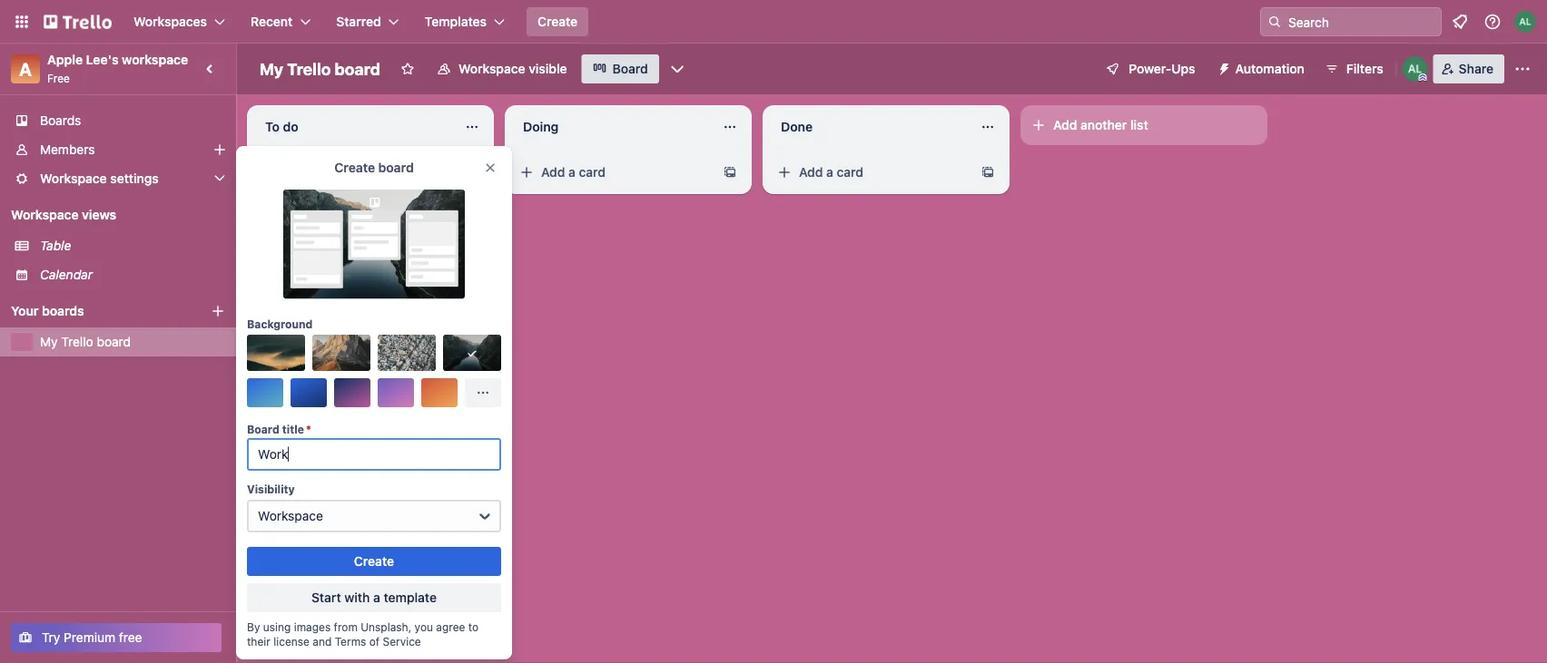Task type: locate. For each thing, give the bounding box(es) containing it.
0 horizontal spatial my
[[40, 335, 58, 350]]

add a card button for to do
[[254, 231, 458, 260]]

workspace
[[458, 61, 525, 76], [40, 171, 107, 186], [11, 207, 79, 222], [258, 509, 323, 524]]

settings
[[110, 171, 159, 186]]

background element
[[247, 335, 501, 408]]

0 vertical spatial create from template… image
[[723, 165, 737, 180]]

1 horizontal spatial create button
[[527, 7, 588, 36]]

0 horizontal spatial create button
[[247, 547, 501, 577]]

0 vertical spatial my trello board
[[260, 59, 380, 79]]

workspace settings button
[[0, 164, 236, 193]]

1 horizontal spatial my
[[260, 59, 283, 79]]

a
[[568, 165, 576, 180], [826, 165, 833, 180], [311, 237, 318, 252], [373, 591, 380, 606]]

create up start with a template
[[354, 554, 394, 569]]

0 horizontal spatial apple lee (applelee29) image
[[1402, 56, 1428, 82]]

workspace down templates popup button
[[458, 61, 525, 76]]

1 horizontal spatial card
[[579, 165, 606, 180]]

back to home image
[[44, 7, 112, 36]]

project planning link
[[265, 156, 476, 174]]

create for bottom create button
[[354, 554, 394, 569]]

create button up visible
[[527, 7, 588, 36]]

add inside button
[[1053, 118, 1077, 133]]

your boards with 1 items element
[[11, 301, 183, 322]]

0 vertical spatial my
[[260, 59, 283, 79]]

1 vertical spatial board
[[247, 423, 279, 436]]

1 horizontal spatial trello
[[287, 59, 331, 79]]

premium
[[64, 631, 115, 646]]

a down the done text box
[[826, 165, 833, 180]]

board for board
[[612, 61, 648, 76]]

apple lee (applelee29) image right open information menu icon
[[1514, 11, 1536, 33]]

add another list
[[1053, 118, 1148, 133]]

card down meeting at the top left of the page
[[321, 237, 348, 252]]

my down recent
[[260, 59, 283, 79]]

templates
[[425, 14, 487, 29]]

power-ups button
[[1093, 54, 1206, 84]]

create from template… image
[[723, 165, 737, 180], [465, 238, 479, 252]]

add a card down 'done'
[[799, 165, 863, 180]]

board link
[[582, 54, 659, 84]]

0 horizontal spatial card
[[321, 237, 348, 252]]

0 vertical spatial apple lee (applelee29) image
[[1514, 11, 1536, 33]]

kickoff meeting link
[[265, 196, 476, 214]]

add a card button down the done text box
[[770, 158, 973, 187]]

1 horizontal spatial apple lee (applelee29) image
[[1514, 11, 1536, 33]]

0 vertical spatial create
[[538, 14, 578, 29]]

filters button
[[1319, 54, 1389, 84]]

0 notifications image
[[1449, 11, 1471, 33]]

create
[[538, 14, 578, 29], [334, 160, 375, 175], [354, 554, 394, 569]]

apple lee's workspace free
[[47, 52, 188, 84]]

board
[[612, 61, 648, 76], [247, 423, 279, 436]]

workspace up table
[[11, 207, 79, 222]]

create up 'kickoff meeting' 'link'
[[334, 160, 375, 175]]

add a card down doing
[[541, 165, 606, 180]]

add down doing
[[541, 165, 565, 180]]

0 horizontal spatial add a card button
[[254, 231, 458, 260]]

create button up start with a template
[[247, 547, 501, 577]]

1 vertical spatial my trello board
[[40, 335, 131, 350]]

my trello board
[[260, 59, 380, 79], [40, 335, 131, 350]]

add left another on the right top of the page
[[1053, 118, 1077, 133]]

starred
[[336, 14, 381, 29]]

1 horizontal spatial create from template… image
[[723, 165, 737, 180]]

my
[[260, 59, 283, 79], [40, 335, 58, 350]]

star or unstar board image
[[400, 62, 415, 76]]

agree
[[436, 621, 465, 634]]

add down kickoff
[[283, 237, 307, 252]]

1 vertical spatial create from template… image
[[465, 238, 479, 252]]

board for board title *
[[247, 423, 279, 436]]

workspace down members
[[40, 171, 107, 186]]

visibility
[[247, 483, 295, 496]]

workspace for workspace settings
[[40, 171, 107, 186]]

workspace
[[122, 52, 188, 67]]

recent
[[251, 14, 293, 29]]

board left customize views icon
[[612, 61, 648, 76]]

a
[[19, 58, 32, 79]]

trello inside "text box"
[[287, 59, 331, 79]]

0 vertical spatial create button
[[527, 7, 588, 36]]

add a card button down the doing 'text field'
[[512, 158, 715, 187]]

board up 'kickoff meeting' 'link'
[[378, 160, 414, 175]]

title
[[282, 423, 304, 436]]

0 vertical spatial board
[[612, 61, 648, 76]]

add a card button down 'kickoff meeting' 'link'
[[254, 231, 458, 260]]

my trello board down your boards with 1 items element on the left of the page
[[40, 335, 131, 350]]

filters
[[1346, 61, 1383, 76]]

project planning
[[265, 158, 360, 173]]

0 horizontal spatial board
[[247, 423, 279, 436]]

board
[[335, 59, 380, 79], [378, 160, 414, 175], [97, 335, 131, 350]]

create button
[[527, 7, 588, 36], [247, 547, 501, 577]]

show menu image
[[1514, 60, 1532, 78]]

share
[[1459, 61, 1494, 76]]

trello down boards
[[61, 335, 93, 350]]

1 horizontal spatial add a card button
[[512, 158, 715, 187]]

0 horizontal spatial trello
[[61, 335, 93, 350]]

workspace inside workspace settings dropdown button
[[40, 171, 107, 186]]

2 horizontal spatial add a card
[[799, 165, 863, 180]]

apple lee (applelee29) image
[[1514, 11, 1536, 33], [1402, 56, 1428, 82]]

board down your boards with 1 items element on the left of the page
[[97, 335, 131, 350]]

start with a template button
[[247, 584, 501, 613]]

add a card down kickoff meeting
[[283, 237, 348, 252]]

license and terms of service
[[273, 636, 421, 648]]

boards
[[42, 304, 84, 319]]

to
[[265, 119, 280, 134]]

0 horizontal spatial add a card
[[283, 237, 348, 252]]

try
[[42, 631, 60, 646]]

their
[[247, 636, 270, 648]]

1 horizontal spatial my trello board
[[260, 59, 380, 79]]

To do text field
[[254, 113, 454, 142]]

add a card for doing
[[541, 165, 606, 180]]

calendar
[[40, 267, 93, 282]]

planning
[[310, 158, 360, 173]]

create up visible
[[538, 14, 578, 29]]

card
[[579, 165, 606, 180], [837, 165, 863, 180], [321, 237, 348, 252]]

workspace visible button
[[426, 54, 578, 84]]

Search field
[[1282, 8, 1441, 35]]

1 horizontal spatial add a card
[[541, 165, 606, 180]]

open information menu image
[[1484, 13, 1502, 31]]

your
[[11, 304, 39, 319]]

create for create board
[[334, 160, 375, 175]]

add another list button
[[1021, 105, 1267, 145]]

table
[[40, 238, 71, 253]]

using
[[263, 621, 291, 634]]

add
[[1053, 118, 1077, 133], [541, 165, 565, 180], [799, 165, 823, 180], [283, 237, 307, 252]]

Done text field
[[770, 113, 970, 142]]

create from template… image
[[981, 165, 995, 180]]

my trello board down the starred
[[260, 59, 380, 79]]

1 horizontal spatial board
[[612, 61, 648, 76]]

apple lee's workspace link
[[47, 52, 188, 67]]

card down the done text box
[[837, 165, 863, 180]]

kickoff
[[265, 197, 306, 212]]

trello down recent 'popup button'
[[287, 59, 331, 79]]

add a card button
[[512, 158, 715, 187], [770, 158, 973, 187], [254, 231, 458, 260]]

unsplash,
[[361, 621, 411, 634]]

my inside "text box"
[[260, 59, 283, 79]]

workspace inside workspace visible 'button'
[[458, 61, 525, 76]]

board down the starred
[[335, 59, 380, 79]]

apple lee (applelee29) image right filters
[[1402, 56, 1428, 82]]

1 vertical spatial create
[[334, 160, 375, 175]]

workspace for workspace visible
[[458, 61, 525, 76]]

my trello board inside "text box"
[[260, 59, 380, 79]]

0 vertical spatial trello
[[287, 59, 331, 79]]

members link
[[0, 135, 236, 164]]

free
[[119, 631, 142, 646]]

free
[[47, 72, 70, 84]]

0 vertical spatial board
[[335, 59, 380, 79]]

None text field
[[247, 439, 501, 471]]

2 horizontal spatial card
[[837, 165, 863, 180]]

create inside primary element
[[538, 14, 578, 29]]

trello
[[287, 59, 331, 79], [61, 335, 93, 350]]

2 vertical spatial create
[[354, 554, 394, 569]]

0 horizontal spatial create from template… image
[[465, 238, 479, 252]]

card down the doing 'text field'
[[579, 165, 606, 180]]

workspace views
[[11, 207, 116, 222]]

my down your boards
[[40, 335, 58, 350]]

images
[[294, 621, 331, 634]]

from
[[334, 621, 358, 634]]

board left title
[[247, 423, 279, 436]]

a right the with
[[373, 591, 380, 606]]

2 horizontal spatial add a card button
[[770, 158, 973, 187]]



Task type: describe. For each thing, give the bounding box(es) containing it.
1 vertical spatial trello
[[61, 335, 93, 350]]

to do
[[265, 119, 298, 134]]

by
[[247, 621, 260, 634]]

do
[[283, 119, 298, 134]]

you
[[415, 621, 433, 634]]

add a card button for done
[[770, 158, 973, 187]]

primary element
[[0, 0, 1547, 44]]

members
[[40, 142, 95, 157]]

share button
[[1433, 54, 1504, 84]]

this member is an admin of this board. image
[[1419, 74, 1427, 82]]

start
[[311, 591, 341, 606]]

lee's
[[86, 52, 119, 67]]

start with a template
[[311, 591, 437, 606]]

doing
[[523, 119, 559, 134]]

table link
[[40, 237, 225, 255]]

workspace navigation collapse icon image
[[198, 56, 223, 82]]

create button inside primary element
[[527, 7, 588, 36]]

1 vertical spatial apple lee (applelee29) image
[[1402, 56, 1428, 82]]

apple
[[47, 52, 83, 67]]

Board name text field
[[251, 54, 389, 84]]

service
[[383, 636, 421, 648]]

boards link
[[0, 106, 236, 135]]

Doing text field
[[512, 113, 712, 142]]

board title *
[[247, 423, 311, 436]]

power-
[[1129, 61, 1172, 76]]

create from template… image for to do
[[465, 238, 479, 252]]

meeting
[[310, 197, 357, 212]]

*
[[306, 423, 311, 436]]

try premium free button
[[11, 624, 222, 653]]

sm image
[[1210, 54, 1235, 80]]

list
[[1130, 118, 1148, 133]]

of
[[369, 636, 380, 648]]

add down 'done'
[[799, 165, 823, 180]]

recent button
[[240, 7, 322, 36]]

starred button
[[325, 7, 410, 36]]

workspace settings
[[40, 171, 159, 186]]

calendar link
[[40, 266, 225, 284]]

background
[[247, 318, 313, 330]]

1 vertical spatial create button
[[247, 547, 501, 577]]

workspace down visibility
[[258, 509, 323, 524]]

project
[[265, 158, 307, 173]]

license
[[273, 636, 310, 648]]

create board
[[334, 160, 414, 175]]

workspaces
[[133, 14, 207, 29]]

automation button
[[1210, 54, 1315, 84]]

workspace for workspace views
[[11, 207, 79, 222]]

license link
[[273, 636, 310, 648]]

done
[[781, 119, 813, 134]]

workspace visible
[[458, 61, 567, 76]]

add a card button for doing
[[512, 158, 715, 187]]

add a card for done
[[799, 165, 863, 180]]

add board image
[[211, 304, 225, 319]]

boards
[[40, 113, 81, 128]]

views
[[82, 207, 116, 222]]

your boards
[[11, 304, 84, 319]]

template
[[384, 591, 437, 606]]

close popover image
[[483, 161, 498, 175]]

power-ups
[[1129, 61, 1195, 76]]

terms of service link
[[335, 636, 421, 648]]

customize views image
[[668, 60, 686, 78]]

create from template… image for doing
[[723, 165, 737, 180]]

a down the doing 'text field'
[[568, 165, 576, 180]]

and
[[313, 636, 332, 648]]

automation
[[1235, 61, 1304, 76]]

kickoff meeting
[[265, 197, 357, 212]]

ups
[[1171, 61, 1195, 76]]

a link
[[11, 54, 40, 84]]

1 vertical spatial board
[[378, 160, 414, 175]]

custom image image
[[465, 346, 479, 360]]

0 horizontal spatial my trello board
[[40, 335, 131, 350]]

terms
[[335, 636, 366, 648]]

1 vertical spatial my
[[40, 335, 58, 350]]

by using images from unsplash, you agree to their
[[247, 621, 479, 648]]

to
[[468, 621, 479, 634]]

another
[[1081, 118, 1127, 133]]

board inside "text box"
[[335, 59, 380, 79]]

with
[[344, 591, 370, 606]]

2 vertical spatial board
[[97, 335, 131, 350]]

card for done
[[837, 165, 863, 180]]

workspaces button
[[123, 7, 236, 36]]

search image
[[1267, 15, 1282, 29]]

templates button
[[414, 7, 516, 36]]

card for doing
[[579, 165, 606, 180]]

a down kickoff meeting
[[311, 237, 318, 252]]

visible
[[529, 61, 567, 76]]

my trello board link
[[40, 333, 225, 351]]

try premium free
[[42, 631, 142, 646]]



Task type: vqa. For each thing, say whether or not it's contained in the screenshot.
Management associated with Lead
no



